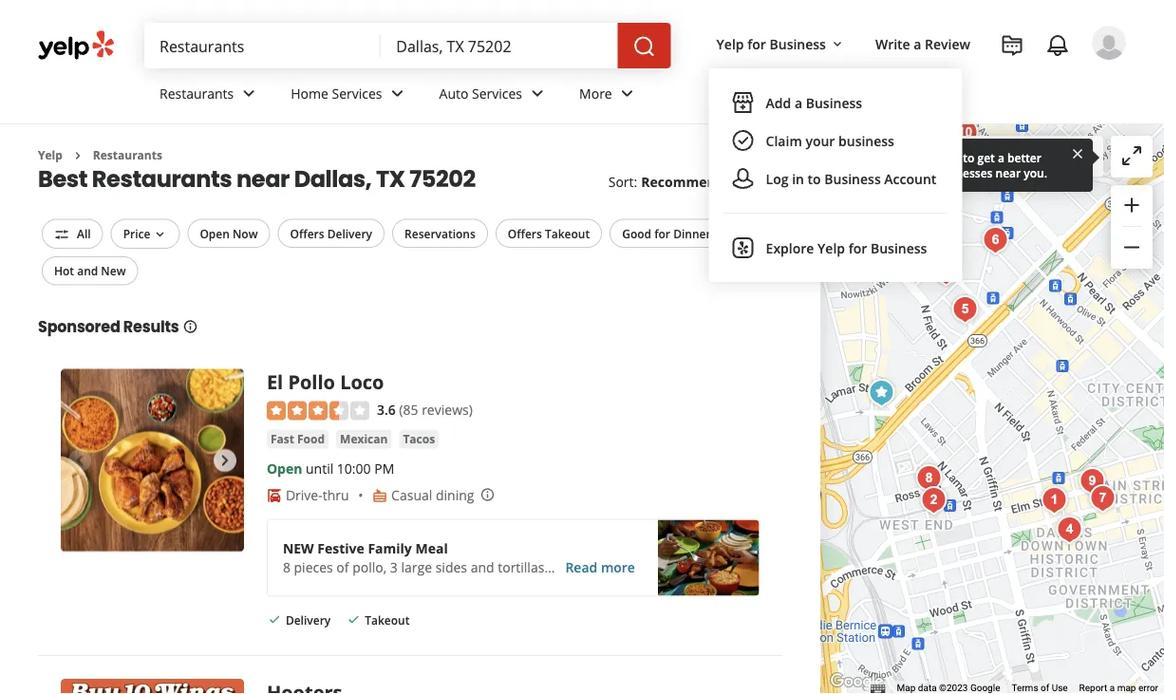 Task type: vqa. For each thing, say whether or not it's contained in the screenshot.
2nd
no



Task type: locate. For each thing, give the bounding box(es) containing it.
1 horizontal spatial takeout
[[545, 225, 590, 241]]

tx
[[376, 163, 405, 195]]

2 horizontal spatial for
[[848, 239, 867, 257]]

restaurants link
[[144, 68, 276, 123], [93, 147, 162, 163]]

sort: recommended
[[608, 173, 740, 191]]

report a map error link
[[1079, 682, 1158, 694]]

a
[[914, 35, 921, 53], [795, 94, 802, 112], [998, 150, 1004, 165], [1110, 682, 1115, 694]]

0 horizontal spatial open
[[200, 225, 230, 241]]

google
[[970, 682, 1000, 694]]

dinner
[[673, 225, 711, 241]]

(85
[[399, 400, 418, 418]]

cbd provisions image
[[1084, 479, 1122, 517]]

1 vertical spatial to
[[808, 170, 821, 188]]

open
[[200, 225, 230, 241], [267, 460, 302, 478]]

2 offers from the left
[[508, 225, 542, 241]]

0 horizontal spatial 24 chevron down v2 image
[[238, 82, 260, 105]]

yelp right explore
[[818, 239, 845, 257]]

business down business
[[824, 170, 881, 188]]

loco
[[340, 369, 384, 395]]

services right the home
[[332, 84, 382, 102]]

for for good
[[654, 225, 670, 241]]

10:00
[[337, 460, 371, 478]]

16 filter v2 image
[[54, 227, 69, 242]]

None search field
[[144, 23, 675, 68]]

16 drive thru v2 image
[[267, 488, 282, 503]]

for inside good for dinner button
[[654, 225, 670, 241]]

get
[[977, 150, 995, 165]]

a inside button
[[795, 94, 802, 112]]

the exchange hall image
[[1050, 511, 1088, 549]]

0 horizontal spatial 24 chevron down v2 image
[[386, 82, 409, 105]]

to inside log in to business account button
[[808, 170, 821, 188]]

1 horizontal spatial and
[[471, 558, 494, 577]]

near inside expand the map to get a better look at the businesses near you.
[[996, 165, 1021, 180]]

of left use
[[1041, 682, 1049, 694]]

16 info v2 image
[[183, 319, 198, 334]]

24 chevron down v2 image
[[238, 82, 260, 105], [616, 82, 639, 105]]

at left $24.
[[602, 558, 614, 577]]

read
[[565, 558, 597, 577]]

1 horizontal spatial services
[[472, 84, 522, 102]]

terms of use link
[[1012, 682, 1068, 694]]

2 vertical spatial yelp
[[818, 239, 845, 257]]

read more
[[565, 558, 635, 577]]

0 horizontal spatial to
[[808, 170, 821, 188]]

sort:
[[608, 173, 637, 191]]

the henry image
[[927, 253, 965, 291]]

0 horizontal spatial for
[[654, 225, 670, 241]]

24 chevron down v2 image down find text field
[[238, 82, 260, 105]]

claim your business
[[766, 132, 894, 150]]

24 chevron down v2 image inside the restaurants link
[[238, 82, 260, 105]]

map region
[[815, 94, 1164, 694]]

large
[[401, 558, 432, 577]]

0 vertical spatial to
[[963, 150, 975, 165]]

until
[[306, 460, 333, 478]]

slideshow element
[[61, 369, 244, 552]]

24 chevron down v2 image left auto at the left top of page
[[386, 82, 409, 105]]

info icon image
[[480, 487, 495, 502], [480, 487, 495, 502]]

for right explore
[[848, 239, 867, 257]]

24 chevron down v2 image right auto services
[[526, 82, 549, 105]]

starting
[[551, 558, 598, 577]]

casual dining
[[391, 486, 474, 504]]

write a review
[[875, 35, 970, 53]]

auto
[[439, 84, 468, 102]]

24 chevron down v2 image inside auto services link
[[526, 82, 549, 105]]

business down the "account"
[[871, 239, 927, 257]]

group
[[1111, 185, 1153, 269]]

sides
[[435, 558, 467, 577]]

expand the map to get a better look at the businesses near you. tooltip
[[855, 139, 1093, 192]]

1 horizontal spatial to
[[963, 150, 975, 165]]

24 claim v2 image
[[732, 129, 754, 152]]

restaurants down find field
[[160, 84, 234, 102]]

a inside "link"
[[914, 35, 921, 53]]

0 vertical spatial yelp
[[716, 35, 744, 53]]

2 24 chevron down v2 image from the left
[[526, 82, 549, 105]]

a right get
[[998, 150, 1004, 165]]

business
[[838, 132, 894, 150]]

expand the map to get a better look at the businesses near you.
[[871, 150, 1047, 180]]

0 vertical spatial at
[[897, 165, 908, 180]]

meso maya comida y copas image
[[946, 291, 984, 329]]

sixty vines image
[[946, 114, 984, 152]]

1 offers from the left
[[290, 225, 324, 241]]

more link
[[564, 68, 654, 123]]

2 horizontal spatial map
[[1117, 682, 1136, 694]]

0 horizontal spatial of
[[336, 558, 349, 577]]

none field up auto services link on the top left of page
[[396, 35, 603, 56]]

good for dinner
[[622, 225, 711, 241]]

takeout
[[545, 225, 590, 241], [365, 612, 410, 628]]

0 horizontal spatial at
[[602, 558, 614, 577]]

0 horizontal spatial near
[[236, 163, 290, 195]]

1 horizontal spatial near
[[996, 165, 1021, 180]]

24 chevron down v2 image inside more link
[[616, 82, 639, 105]]

for right good
[[654, 225, 670, 241]]

write
[[875, 35, 910, 53]]

Near text field
[[396, 35, 603, 56]]

1 vertical spatial open
[[267, 460, 302, 478]]

0 horizontal spatial yelp
[[38, 147, 63, 163]]

24 chevron down v2 image for auto services
[[526, 82, 549, 105]]

2 none field from the left
[[396, 35, 603, 56]]

0 vertical spatial takeout
[[545, 225, 590, 241]]

thru
[[323, 486, 349, 504]]

expand map image
[[1120, 144, 1143, 167]]

offers delivery
[[290, 225, 372, 241]]

restaurants up 16 chevron down v2 icon
[[92, 163, 232, 195]]

open inside button
[[200, 225, 230, 241]]

16 casual dining v2 image
[[372, 488, 387, 503]]

services for auto services
[[472, 84, 522, 102]]

0 vertical spatial of
[[336, 558, 349, 577]]

you.
[[1024, 165, 1047, 180]]

0 vertical spatial and
[[77, 263, 98, 278]]

0 horizontal spatial offers
[[290, 225, 324, 241]]

2 24 chevron down v2 image from the left
[[616, 82, 639, 105]]

offers for offers delivery
[[290, 225, 324, 241]]

home
[[291, 84, 328, 102]]

for
[[747, 35, 766, 53], [654, 225, 670, 241], [848, 239, 867, 257]]

yelp
[[716, 35, 744, 53], [38, 147, 63, 163], [818, 239, 845, 257]]

1 vertical spatial yelp
[[38, 147, 63, 163]]

near up now
[[236, 163, 290, 195]]

meal
[[415, 540, 448, 558]]

at right look
[[897, 165, 908, 180]]

1 horizontal spatial at
[[897, 165, 908, 180]]

open up 16 drive thru v2 icon
[[267, 460, 302, 478]]

a inside expand the map to get a better look at the businesses near you.
[[998, 150, 1004, 165]]

terms of use
[[1012, 682, 1068, 694]]

of down festive
[[336, 558, 349, 577]]

look
[[871, 165, 894, 180]]

to left get
[[963, 150, 975, 165]]

0 horizontal spatial and
[[77, 263, 98, 278]]

restaurants link right '16 chevron right v2' icon at the top
[[93, 147, 162, 163]]

delivery down dallas,
[[327, 225, 372, 241]]

24 chevron down v2 image inside home services link
[[386, 82, 409, 105]]

delivery right 16 checkmark v2 image
[[286, 612, 331, 628]]

el pollo loco link
[[267, 369, 384, 395]]

at inside expand the map to get a better look at the businesses near you.
[[897, 165, 908, 180]]

filters group
[[38, 219, 727, 285]]

best
[[38, 163, 87, 195]]

sponsored
[[38, 316, 120, 337]]

24 chevron down v2 image for more
[[616, 82, 639, 105]]

1 services from the left
[[332, 84, 382, 102]]

24 chevron down v2 image
[[386, 82, 409, 105], [526, 82, 549, 105]]

yelp for yelp for business
[[716, 35, 744, 53]]

add
[[766, 94, 791, 112]]

open left now
[[200, 225, 230, 241]]

takeout right 16 checkmark v2 icon
[[365, 612, 410, 628]]

a for add
[[795, 94, 802, 112]]

restaurants right '16 chevron right v2' icon at the top
[[93, 147, 162, 163]]

24 chevron down v2 image right more
[[616, 82, 639, 105]]

map data ©2023 google
[[897, 682, 1000, 694]]

1 vertical spatial of
[[1041, 682, 1049, 694]]

Find text field
[[160, 35, 366, 56]]

1 horizontal spatial map
[[1020, 148, 1048, 166]]

of
[[336, 558, 349, 577], [1041, 682, 1049, 694]]

takeout left good
[[545, 225, 590, 241]]

1 horizontal spatial for
[[747, 35, 766, 53]]

yelp left '16 chevron right v2' icon at the top
[[38, 147, 63, 163]]

sponsored results
[[38, 316, 179, 337]]

hot and new button
[[42, 256, 138, 285]]

0 horizontal spatial map
[[936, 150, 960, 165]]

tacos link
[[399, 430, 439, 449]]

1 horizontal spatial 24 chevron down v2 image
[[616, 82, 639, 105]]

pm
[[374, 460, 394, 478]]

keyboard shortcuts image
[[870, 684, 885, 694]]

services right auto at the left top of page
[[472, 84, 522, 102]]

1 vertical spatial at
[[602, 558, 614, 577]]

1 none field from the left
[[160, 35, 366, 56]]

use
[[1052, 682, 1068, 694]]

best restaurants near dallas, tx 75202
[[38, 163, 475, 195]]

good for dinner button
[[610, 219, 723, 248]]

for up the 24 add biz v2 icon
[[747, 35, 766, 53]]

0 horizontal spatial none field
[[160, 35, 366, 56]]

1 horizontal spatial offers
[[508, 225, 542, 241]]

now
[[233, 225, 258, 241]]

none field up the home
[[160, 35, 366, 56]]

restaurants inside business categories element
[[160, 84, 234, 102]]

zoom in image
[[1120, 194, 1143, 216]]

home services link
[[276, 68, 424, 123]]

16 info v2 image
[[768, 174, 783, 190]]

none field near
[[396, 35, 603, 56]]

as
[[1002, 148, 1016, 166]]

delivery
[[327, 225, 372, 241], [286, 612, 331, 628]]

dallas,
[[294, 163, 372, 195]]

business left 16 chevron down v2 image
[[770, 35, 826, 53]]

3
[[390, 558, 398, 577]]

none field find
[[160, 35, 366, 56]]

1 vertical spatial takeout
[[365, 612, 410, 628]]

a right report
[[1110, 682, 1115, 694]]

offers takeout
[[508, 225, 590, 241]]

1 24 chevron down v2 image from the left
[[238, 82, 260, 105]]

map for error
[[1117, 682, 1136, 694]]

map inside expand the map to get a better look at the businesses near you.
[[936, 150, 960, 165]]

0 vertical spatial open
[[200, 225, 230, 241]]

a right add
[[795, 94, 802, 112]]

and right sides
[[471, 558, 494, 577]]

1 vertical spatial restaurants link
[[93, 147, 162, 163]]

offers right the reservations button
[[508, 225, 542, 241]]

8
[[283, 558, 290, 577]]

offers
[[290, 225, 324, 241], [508, 225, 542, 241]]

the up the "account"
[[914, 150, 933, 165]]

None field
[[160, 35, 366, 56], [396, 35, 603, 56]]

restaurants link down find field
[[144, 68, 276, 123]]

1 horizontal spatial open
[[267, 460, 302, 478]]

and right hot
[[77, 263, 98, 278]]

to right in
[[808, 170, 821, 188]]

restaurants
[[160, 84, 234, 102], [93, 147, 162, 163], [92, 163, 232, 195]]

price
[[123, 225, 150, 241]]

a for write
[[914, 35, 921, 53]]

tacos button
[[399, 430, 439, 449]]

a right write
[[914, 35, 921, 53]]

offers down dallas,
[[290, 225, 324, 241]]

the right look
[[911, 165, 930, 180]]

the
[[914, 150, 933, 165], [911, 165, 930, 180]]

results
[[123, 316, 179, 337]]

2 services from the left
[[472, 84, 522, 102]]

yelp up the 24 add biz v2 icon
[[716, 35, 744, 53]]

services for home services
[[332, 84, 382, 102]]

0 horizontal spatial services
[[332, 84, 382, 102]]

1 horizontal spatial yelp
[[716, 35, 744, 53]]

new
[[101, 263, 126, 278]]

1 horizontal spatial 24 chevron down v2 image
[[526, 82, 549, 105]]

pollo
[[288, 369, 335, 395]]

near right get
[[996, 165, 1021, 180]]

explore
[[766, 239, 814, 257]]

1 24 chevron down v2 image from the left
[[386, 82, 409, 105]]

for inside yelp for business button
[[747, 35, 766, 53]]

for for yelp
[[747, 35, 766, 53]]

offers delivery button
[[278, 219, 385, 248]]

0 vertical spatial delivery
[[327, 225, 372, 241]]

1 horizontal spatial none field
[[396, 35, 603, 56]]

1 horizontal spatial of
[[1041, 682, 1049, 694]]

24 chevron down v2 image for restaurants
[[238, 82, 260, 105]]

add a business button
[[724, 84, 947, 122]]

all
[[77, 225, 91, 241]]

map
[[1020, 148, 1048, 166], [936, 150, 960, 165], [1117, 682, 1136, 694]]



Task type: describe. For each thing, give the bounding box(es) containing it.
haywire image
[[976, 221, 1014, 259]]

yo ranch steakhouse image
[[910, 460, 948, 498]]

businesses
[[933, 165, 993, 180]]

more
[[601, 558, 635, 577]]

report
[[1079, 682, 1107, 694]]

16 checkmark v2 image
[[346, 612, 361, 627]]

©2023
[[939, 682, 968, 694]]

previous image
[[68, 449, 91, 472]]

dining
[[436, 486, 474, 504]]

price button
[[111, 219, 180, 249]]

open now button
[[187, 219, 270, 248]]

log in to business account
[[766, 170, 936, 188]]

data
[[918, 682, 937, 694]]

map for to
[[936, 150, 960, 165]]

explore yelp for business button
[[724, 229, 947, 267]]

takeout inside the offers takeout button
[[545, 225, 590, 241]]

delivery inside button
[[327, 225, 372, 241]]

yelp for the yelp link
[[38, 147, 63, 163]]

0 horizontal spatial takeout
[[365, 612, 410, 628]]

user actions element
[[701, 24, 1153, 282]]

offers takeout button
[[495, 219, 602, 248]]

casual
[[391, 486, 432, 504]]

business up claim your business button on the right top
[[806, 94, 862, 112]]

notifications image
[[1046, 34, 1069, 57]]

2 horizontal spatial yelp
[[818, 239, 845, 257]]

8 pieces of pollo, 3 large sides and tortillas, starting at $24.
[[283, 558, 644, 577]]

report a map error
[[1079, 682, 1158, 694]]

search as map moves
[[957, 148, 1092, 166]]

reservations button
[[392, 219, 488, 248]]

fast food button
[[267, 430, 329, 449]]

drive-thru
[[286, 486, 349, 504]]

24 yelp for biz v2 image
[[732, 236, 754, 259]]

new
[[283, 540, 314, 558]]

3.6
[[377, 400, 396, 418]]

google image
[[826, 669, 888, 694]]

your
[[806, 132, 835, 150]]

explore yelp for business
[[766, 239, 927, 257]]

for inside explore yelp for business button
[[848, 239, 867, 257]]

log in to business account button
[[724, 160, 947, 198]]

sky blossom image
[[1073, 462, 1111, 500]]

search
[[957, 148, 999, 166]]

3.6 (85 reviews)
[[377, 400, 473, 418]]

all button
[[42, 219, 103, 249]]

error
[[1138, 682, 1158, 694]]

map for moves
[[1020, 148, 1048, 166]]

16 chevron down v2 image
[[830, 37, 845, 52]]

open now
[[200, 225, 258, 241]]

terms
[[1012, 682, 1038, 694]]

tortillas,
[[498, 558, 548, 577]]

24 friends v2 image
[[732, 167, 754, 190]]

more
[[579, 84, 612, 102]]

recommended button
[[641, 173, 759, 191]]

open until 10:00 pm
[[267, 460, 394, 478]]

a for report
[[1110, 682, 1115, 694]]

pieces
[[294, 558, 333, 577]]

new festive family meal
[[283, 540, 448, 558]]

yelp for business button
[[709, 27, 853, 61]]

john s. image
[[1092, 26, 1126, 60]]

good
[[622, 225, 651, 241]]

hot
[[54, 263, 74, 278]]

reviews)
[[422, 400, 473, 418]]

$24.
[[617, 558, 644, 577]]

family
[[368, 540, 412, 558]]

open for open until 10:00 pm
[[267, 460, 302, 478]]

mexican button
[[336, 430, 392, 449]]

better
[[1007, 150, 1041, 165]]

close image
[[1070, 145, 1085, 161]]

hot and new
[[54, 263, 126, 278]]

projects image
[[1001, 34, 1024, 57]]

16 chevron right v2 image
[[70, 148, 85, 163]]

drive-
[[286, 486, 323, 504]]

yelp link
[[38, 147, 63, 163]]

zoom out image
[[1120, 236, 1143, 259]]

next image
[[214, 449, 236, 472]]

frankie's downtown image
[[1035, 481, 1073, 519]]

review
[[925, 35, 970, 53]]

24 add biz v2 image
[[732, 91, 754, 114]]

chet's dallas image
[[915, 481, 953, 519]]

16 checkmark v2 image
[[267, 612, 282, 627]]

24 chevron down v2 image for home services
[[386, 82, 409, 105]]

fast
[[271, 431, 294, 447]]

and inside button
[[77, 263, 98, 278]]

to inside expand the map to get a better look at the businesses near you.
[[963, 150, 975, 165]]

hooters image
[[862, 374, 900, 412]]

open for open now
[[200, 225, 230, 241]]

reservations
[[405, 225, 475, 241]]

fast food link
[[267, 430, 329, 449]]

map
[[897, 682, 916, 694]]

in
[[792, 170, 804, 188]]

auto services link
[[424, 68, 564, 123]]

recommended
[[641, 173, 740, 191]]

auto services
[[439, 84, 522, 102]]

search image
[[633, 35, 656, 58]]

0 vertical spatial restaurants link
[[144, 68, 276, 123]]

1 vertical spatial and
[[471, 558, 494, 577]]

claim your business button
[[724, 122, 947, 160]]

home services
[[291, 84, 382, 102]]

1 vertical spatial delivery
[[286, 612, 331, 628]]

3.6 star rating image
[[267, 401, 369, 420]]

business categories element
[[144, 68, 1126, 123]]

food
[[297, 431, 325, 447]]

pollo,
[[352, 558, 387, 577]]

business inside button
[[824, 170, 881, 188]]

fast food
[[271, 431, 325, 447]]

16 chevron down v2 image
[[152, 227, 167, 242]]

log
[[766, 170, 789, 188]]

mexican link
[[336, 430, 392, 449]]

offers for offers takeout
[[508, 225, 542, 241]]

mexican
[[340, 431, 388, 447]]



